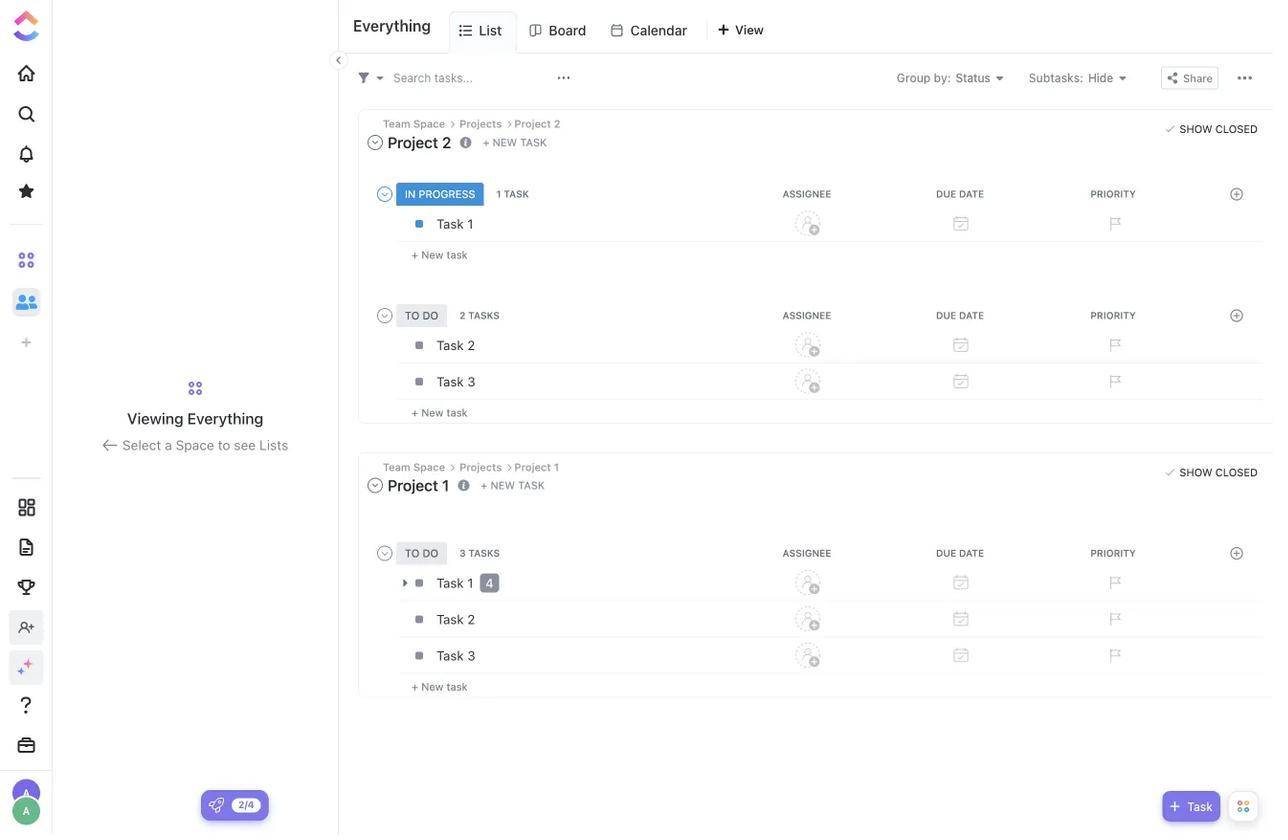 Task type: locate. For each thing, give the bounding box(es) containing it.
2 vertical spatial priority button
[[1039, 548, 1192, 559]]

+
[[483, 136, 490, 149], [412, 249, 418, 261], [412, 407, 418, 419], [481, 480, 488, 492], [412, 681, 418, 694]]

projects down search tasks... text box
[[460, 118, 505, 130]]

group
[[897, 71, 931, 85]]

1 team space from the top
[[383, 118, 448, 130]]

1 vertical spatial show
[[1180, 466, 1212, 479]]

everything up to
[[187, 410, 263, 428]]

0 vertical spatial list info image
[[460, 137, 471, 148]]

‎task up '‎task 2'
[[437, 576, 464, 591]]

new
[[493, 136, 517, 149], [421, 249, 444, 261], [421, 407, 444, 419], [491, 480, 515, 492], [421, 681, 444, 694]]

new up 3 tasks dropdown button
[[491, 480, 515, 492]]

1 vertical spatial a
[[23, 806, 30, 818]]

list info image
[[460, 137, 471, 148], [458, 480, 469, 492]]

2 down tasks...
[[442, 133, 451, 151]]

due
[[936, 188, 956, 199], [936, 310, 956, 321], [936, 548, 956, 559]]

1 team from the top
[[383, 118, 410, 130]]

project 2 inside dropdown button
[[388, 133, 451, 151]]

1 due date from the top
[[936, 188, 984, 199]]

set priority image
[[1100, 209, 1129, 238], [1100, 331, 1129, 360], [1100, 569, 1129, 598], [1100, 642, 1129, 671]]

2 vertical spatial 3
[[467, 649, 475, 664]]

3 assignee button from the top
[[732, 548, 885, 559]]

1 date from the top
[[959, 188, 984, 199]]

1 vertical spatial project 2
[[388, 133, 451, 151]]

task 3 link down '‎task 2' link
[[432, 640, 727, 672]]

0 vertical spatial 3
[[467, 374, 475, 389]]

a
[[165, 438, 172, 453]]

due for 2 tasks
[[936, 310, 956, 321]]

0 vertical spatial projects
[[460, 118, 505, 130]]

3 due from the top
[[936, 548, 956, 559]]

new up 1 task
[[493, 136, 517, 149]]

everything
[[353, 17, 431, 35], [187, 410, 263, 428]]

1 vertical spatial project 1
[[388, 477, 449, 495]]

1 due date button from the top
[[885, 188, 1039, 199]]

2 closed from the top
[[1216, 466, 1258, 479]]

view settings image
[[1238, 71, 1252, 85]]

2 set priority image from the top
[[1100, 331, 1129, 360]]

‎task 2
[[437, 612, 475, 627]]

tasks up 4
[[469, 548, 500, 559]]

‎task for ‎task 1
[[437, 576, 464, 591]]

task 3 link
[[432, 365, 727, 398], [432, 640, 727, 672]]

priority button
[[1039, 188, 1192, 199], [1039, 310, 1192, 321], [1039, 548, 1192, 559]]

0 vertical spatial set priority image
[[1100, 367, 1129, 396]]

project 1 button
[[366, 472, 454, 499]]

1 vertical spatial due date button
[[885, 310, 1039, 321]]

2 vertical spatial space
[[413, 461, 445, 474]]

sparkle svg 1 image
[[23, 660, 33, 669]]

tasks up task 2
[[468, 310, 500, 321]]

tasks for 2 tasks
[[468, 310, 500, 321]]

3 set priority element from the top
[[1100, 367, 1129, 396]]

project
[[514, 118, 551, 130], [388, 133, 438, 151], [514, 461, 551, 474], [388, 477, 438, 495]]

0 vertical spatial task 3 link
[[432, 365, 727, 398]]

0 vertical spatial space
[[413, 118, 445, 130]]

1 vertical spatial assignee button
[[732, 310, 885, 321]]

new down task 1
[[421, 249, 444, 261]]

show
[[1180, 123, 1212, 135], [1180, 466, 1212, 479]]

2 vertical spatial due date
[[936, 548, 984, 559]]

0 vertical spatial tasks
[[468, 310, 500, 321]]

tasks
[[468, 310, 500, 321], [469, 548, 500, 559]]

0 vertical spatial a
[[23, 788, 30, 799]]

assignee for 3 tasks
[[783, 548, 831, 559]]

4 set priority element from the top
[[1100, 569, 1129, 598]]

assignee
[[783, 188, 831, 199], [783, 310, 831, 321], [783, 548, 831, 559]]

due date button for 1 task
[[885, 188, 1039, 199]]

to
[[218, 438, 230, 453]]

2 set priority element from the top
[[1100, 331, 1129, 360]]

‎task
[[437, 576, 464, 591], [437, 612, 464, 627]]

space for project 2
[[413, 118, 445, 130]]

1 set priority element from the top
[[1100, 209, 1129, 238]]

task for task 2 link
[[437, 338, 464, 353]]

view
[[735, 22, 764, 37]]

1 show closed from the top
[[1180, 123, 1258, 135]]

Search tasks... text field
[[393, 65, 552, 91]]

2 show closed from the top
[[1180, 466, 1258, 479]]

1 set priority image from the top
[[1100, 209, 1129, 238]]

set priority image for task 3
[[1100, 367, 1129, 396]]

1 vertical spatial everything
[[187, 410, 263, 428]]

task 3 for first task 3 link from the bottom
[[437, 649, 475, 664]]

show closed
[[1180, 123, 1258, 135], [1180, 466, 1258, 479]]

1 vertical spatial due
[[936, 310, 956, 321]]

2 vertical spatial due
[[936, 548, 956, 559]]

show closed button for project 1
[[1161, 463, 1263, 482]]

share button
[[1161, 67, 1219, 90]]

project 2 down the search
[[388, 133, 451, 151]]

0 vertical spatial show closed button
[[1161, 120, 1263, 139]]

1 vertical spatial ‎task
[[437, 612, 464, 627]]

2 date from the top
[[959, 310, 984, 321]]

0 vertical spatial priority button
[[1039, 188, 1192, 199]]

0 vertical spatial due date
[[936, 188, 984, 199]]

0 horizontal spatial project 2
[[388, 133, 451, 151]]

6 set priority element from the top
[[1100, 642, 1129, 671]]

2 vertical spatial date
[[959, 548, 984, 559]]

1
[[496, 188, 501, 199], [467, 216, 473, 231], [554, 461, 559, 474], [442, 477, 449, 495], [467, 576, 473, 591]]

priority button for 1 task
[[1039, 188, 1192, 199]]

1 due from the top
[[936, 188, 956, 199]]

0 vertical spatial team space
[[383, 118, 448, 130]]

0 vertical spatial due date button
[[885, 188, 1039, 199]]

2 due date button from the top
[[885, 310, 1039, 321]]

task for first task 3 link from the bottom
[[437, 649, 464, 664]]

priority
[[1091, 188, 1136, 199], [1091, 310, 1136, 321], [1091, 548, 1136, 559]]

date
[[959, 188, 984, 199], [959, 310, 984, 321], [959, 548, 984, 559]]

team for project 1
[[383, 461, 410, 474]]

2 set priority image from the top
[[1100, 605, 1129, 634]]

4
[[485, 576, 494, 591]]

2 show from the top
[[1180, 466, 1212, 479]]

2 down board link
[[554, 118, 561, 130]]

team space for 2
[[383, 118, 448, 130]]

list info image right project 2 dropdown button at top left
[[460, 137, 471, 148]]

0 vertical spatial due
[[936, 188, 956, 199]]

2 projects from the top
[[460, 461, 505, 474]]

task for task 1 link
[[437, 216, 464, 231]]

1 assignee button from the top
[[732, 188, 885, 199]]

assignee for 1 task
[[783, 188, 831, 199]]

2 vertical spatial assignee
[[783, 548, 831, 559]]

project 2 up 1 task dropdown button
[[514, 118, 561, 130]]

1 show from the top
[[1180, 123, 1212, 135]]

status
[[956, 71, 991, 85]]

+ new task
[[483, 136, 547, 149], [412, 249, 468, 261], [412, 407, 468, 419], [481, 480, 545, 492], [412, 681, 468, 694]]

2 team space from the top
[[383, 461, 448, 474]]

projects right 'project 1' dropdown button
[[460, 461, 505, 474]]

team for project 2
[[383, 118, 410, 130]]

‎task down ‎task 1
[[437, 612, 464, 627]]

1 show closed button from the top
[[1161, 120, 1263, 139]]

1 vertical spatial task 3 link
[[432, 640, 727, 672]]

priority button for 2 tasks
[[1039, 310, 1192, 321]]

1 vertical spatial date
[[959, 310, 984, 321]]

set priority element for task 2 link
[[1100, 331, 1129, 360]]

calendar link
[[630, 11, 695, 53]]

3 priority button from the top
[[1039, 548, 1192, 559]]

space for project 1
[[413, 461, 445, 474]]

closed
[[1216, 123, 1258, 135], [1216, 466, 1258, 479]]

2 tasks from the top
[[469, 548, 500, 559]]

show closed button for project 2
[[1161, 120, 1263, 139]]

3
[[467, 374, 475, 389], [460, 548, 466, 559], [467, 649, 475, 664]]

1 a from the top
[[23, 788, 30, 799]]

3 up ‎task 1
[[460, 548, 466, 559]]

0 vertical spatial assignee
[[783, 188, 831, 199]]

0 vertical spatial project 2
[[514, 118, 561, 130]]

0 horizontal spatial project 1
[[388, 477, 449, 495]]

1 ‎task from the top
[[437, 576, 464, 591]]

set priority image for ‎task 2
[[1100, 605, 1129, 634]]

date for 3 tasks
[[959, 548, 984, 559]]

1 vertical spatial list info image
[[458, 480, 469, 492]]

priority button for 3 tasks
[[1039, 548, 1192, 559]]

1 vertical spatial closed
[[1216, 466, 1258, 479]]

2 vertical spatial priority
[[1091, 548, 1136, 559]]

2
[[554, 118, 561, 130], [442, 133, 451, 151], [460, 310, 466, 321], [467, 338, 475, 353], [467, 612, 475, 627]]

0 vertical spatial date
[[959, 188, 984, 199]]

list info image right 'project 1' dropdown button
[[458, 480, 469, 492]]

0 vertical spatial show closed
[[1180, 123, 1258, 135]]

task 3 down '‎task 2'
[[437, 649, 475, 664]]

0 vertical spatial priority
[[1091, 188, 1136, 199]]

task 3
[[437, 374, 475, 389], [437, 649, 475, 664]]

1 horizontal spatial project 2
[[514, 118, 561, 130]]

2 show closed button from the top
[[1161, 463, 1263, 482]]

2 ‎task from the top
[[437, 612, 464, 627]]

1 vertical spatial team
[[383, 461, 410, 474]]

2 team from the top
[[383, 461, 410, 474]]

1 vertical spatial set priority image
[[1100, 605, 1129, 634]]

3 due date button from the top
[[885, 548, 1039, 559]]

1 vertical spatial priority
[[1091, 310, 1136, 321]]

5 set priority element from the top
[[1100, 605, 1129, 634]]

2 priority from the top
[[1091, 310, 1136, 321]]

space
[[413, 118, 445, 130], [176, 438, 214, 453], [413, 461, 445, 474]]

1 vertical spatial priority button
[[1039, 310, 1192, 321]]

task
[[437, 216, 464, 231], [437, 338, 464, 353], [437, 374, 464, 389], [437, 649, 464, 664], [1187, 800, 1213, 814]]

calendar
[[630, 22, 687, 38]]

0 vertical spatial assignee button
[[732, 188, 885, 199]]

team
[[383, 118, 410, 130], [383, 461, 410, 474]]

task 3 down task 2
[[437, 374, 475, 389]]

2 inside dropdown button
[[442, 133, 451, 151]]

1 vertical spatial team space
[[383, 461, 448, 474]]

4 set priority image from the top
[[1100, 642, 1129, 671]]

0 vertical spatial ‎task
[[437, 576, 464, 591]]

1 projects from the top
[[460, 118, 505, 130]]

priority for 1 task
[[1091, 188, 1136, 199]]

1 vertical spatial 3
[[460, 548, 466, 559]]

2 a from the top
[[23, 806, 30, 818]]

set priority element
[[1100, 209, 1129, 238], [1100, 331, 1129, 360], [1100, 367, 1129, 396], [1100, 569, 1129, 598], [1100, 605, 1129, 634], [1100, 642, 1129, 671]]

a
[[23, 788, 30, 799], [23, 806, 30, 818]]

due date for 2 tasks
[[936, 310, 984, 321]]

1 vertical spatial task 3
[[437, 649, 475, 664]]

2 due date from the top
[[936, 310, 984, 321]]

show closed button
[[1161, 120, 1263, 139], [1161, 463, 1263, 482]]

0 vertical spatial team
[[383, 118, 410, 130]]

view settings element
[[1233, 66, 1257, 90]]

priority for 3 tasks
[[1091, 548, 1136, 559]]

due date button for 3 tasks
[[885, 548, 1039, 559]]

3 priority from the top
[[1091, 548, 1136, 559]]

1 horizontal spatial everything
[[353, 17, 431, 35]]

viewing everything
[[127, 410, 263, 428]]

see
[[234, 438, 256, 453]]

board link
[[549, 11, 594, 53]]

project 2 button
[[366, 129, 456, 156]]

1 tasks from the top
[[468, 310, 500, 321]]

0 vertical spatial task 3
[[437, 374, 475, 389]]

project 1
[[514, 461, 559, 474], [388, 477, 449, 495]]

set priority image
[[1100, 367, 1129, 396], [1100, 605, 1129, 634]]

projects
[[460, 118, 505, 130], [460, 461, 505, 474]]

1 priority button from the top
[[1039, 188, 1192, 199]]

1 vertical spatial due date
[[936, 310, 984, 321]]

task for second task 3 link from the bottom of the page
[[437, 374, 464, 389]]

3 assignee from the top
[[783, 548, 831, 559]]

assignee button
[[732, 188, 885, 199], [732, 310, 885, 321], [732, 548, 885, 559]]

1 vertical spatial show closed button
[[1161, 463, 1263, 482]]

date for 2 tasks
[[959, 310, 984, 321]]

due date button for 2 tasks
[[885, 310, 1039, 321]]

0 vertical spatial everything
[[353, 17, 431, 35]]

1 vertical spatial show closed
[[1180, 466, 1258, 479]]

3 date from the top
[[959, 548, 984, 559]]

list link
[[479, 12, 510, 53]]

task 3 link down task 2 link
[[432, 365, 727, 398]]

1 vertical spatial assignee
[[783, 310, 831, 321]]

set priority image for 6th set priority element from the bottom of the page
[[1100, 209, 1129, 238]]

1 inside dropdown button
[[442, 477, 449, 495]]

due date button
[[885, 188, 1039, 199], [885, 310, 1039, 321], [885, 548, 1039, 559]]

1 horizontal spatial project 1
[[514, 461, 559, 474]]

1 vertical spatial tasks
[[469, 548, 500, 559]]

1 task
[[496, 188, 529, 199]]

2 tasks button
[[457, 310, 506, 321]]

+ new task down '‎task 2'
[[412, 681, 468, 694]]

1 vertical spatial projects
[[460, 461, 505, 474]]

team space
[[383, 118, 448, 130], [383, 461, 448, 474]]

2/4
[[238, 800, 254, 811]]

1 assignee from the top
[[783, 188, 831, 199]]

view button
[[708, 11, 773, 54]]

onboarding checklist button image
[[209, 798, 224, 814]]

1 task button
[[494, 188, 536, 199]]

3 for second task 3 link from the bottom of the page
[[467, 374, 475, 389]]

+ new task down task 1
[[412, 249, 468, 261]]

due date
[[936, 188, 984, 199], [936, 310, 984, 321], [936, 548, 984, 559]]

tasks for 3 tasks
[[469, 548, 500, 559]]

1 priority from the top
[[1091, 188, 1136, 199]]

due date for 1 task
[[936, 188, 984, 199]]

everything up the search
[[353, 17, 431, 35]]

2 priority button from the top
[[1039, 310, 1192, 321]]

0 horizontal spatial everything
[[187, 410, 263, 428]]

1 set priority image from the top
[[1100, 367, 1129, 396]]

2 vertical spatial due date button
[[885, 548, 1039, 559]]

1 closed from the top
[[1216, 123, 1258, 135]]

2 task 3 from the top
[[437, 649, 475, 664]]

0 vertical spatial show
[[1180, 123, 1212, 135]]

subtasks:
[[1029, 71, 1084, 85]]

3 due date from the top
[[936, 548, 984, 559]]

task
[[520, 136, 547, 149], [504, 188, 529, 199], [447, 249, 468, 261], [447, 407, 468, 419], [518, 480, 545, 492], [447, 681, 468, 694]]

2 due from the top
[[936, 310, 956, 321]]

2 assignee button from the top
[[732, 310, 885, 321]]

0 vertical spatial closed
[[1216, 123, 1258, 135]]

2 tasks
[[460, 310, 500, 321]]

2 assignee from the top
[[783, 310, 831, 321]]

lists
[[259, 438, 288, 453]]

project 2
[[514, 118, 561, 130], [388, 133, 451, 151]]

projects for project 1
[[460, 461, 505, 474]]

3 down '‎task 2'
[[467, 649, 475, 664]]

‎task for ‎task 2
[[437, 612, 464, 627]]

1 task 3 from the top
[[437, 374, 475, 389]]

3 down task 2
[[467, 374, 475, 389]]

task 2
[[437, 338, 475, 353]]

2 vertical spatial assignee button
[[732, 548, 885, 559]]

3 set priority image from the top
[[1100, 569, 1129, 598]]

date for 1 task
[[959, 188, 984, 199]]



Task type: describe. For each thing, give the bounding box(es) containing it.
due for 3 tasks
[[936, 548, 956, 559]]

2 down the 2 tasks
[[467, 338, 475, 353]]

search
[[393, 71, 431, 85]]

a inside a a
[[23, 788, 30, 799]]

set priority element for first task 3 link from the bottom
[[1100, 642, 1129, 671]]

set priority image for set priority element related to task 2 link
[[1100, 331, 1129, 360]]

user friends image
[[16, 294, 37, 311]]

new down '‎task 2'
[[421, 681, 444, 694]]

1 task 3 link from the top
[[432, 365, 727, 398]]

+ new task up 1 task dropdown button
[[483, 136, 547, 149]]

project 1 inside dropdown button
[[388, 477, 449, 495]]

1 vertical spatial space
[[176, 438, 214, 453]]

list
[[479, 22, 502, 38]]

+ new task up 3 tasks dropdown button
[[481, 480, 545, 492]]

set priority image for set priority element associated with first task 3 link from the bottom
[[1100, 642, 1129, 671]]

due date for 3 tasks
[[936, 548, 984, 559]]

by:
[[934, 71, 951, 85]]

new down task 2
[[421, 407, 444, 419]]

tasks...
[[434, 71, 473, 85]]

task 1
[[437, 216, 473, 231]]

list info image for 1
[[458, 480, 469, 492]]

hide
[[1088, 71, 1113, 85]]

assignee button for 1 task
[[732, 188, 885, 199]]

task 2 link
[[432, 329, 727, 362]]

select
[[122, 438, 161, 453]]

task 3 for second task 3 link from the bottom of the page
[[437, 374, 475, 389]]

projects for project 2
[[460, 118, 505, 130]]

subtasks: hide
[[1029, 71, 1113, 85]]

set priority image for 3rd set priority element from the bottom of the page
[[1100, 569, 1129, 598]]

show for 1
[[1180, 466, 1212, 479]]

team space for 1
[[383, 461, 448, 474]]

select a space to see lists
[[122, 438, 288, 453]]

show closed for project 2
[[1180, 123, 1258, 135]]

show closed for project 1
[[1180, 466, 1258, 479]]

group by: status
[[897, 71, 991, 85]]

set priority element for second task 3 link from the bottom of the page
[[1100, 367, 1129, 396]]

0 vertical spatial project 1
[[514, 461, 559, 474]]

sparkle svg 2 image
[[18, 668, 25, 675]]

due for 1 task
[[936, 188, 956, 199]]

assignee for 2 tasks
[[783, 310, 831, 321]]

+ new task down task 2
[[412, 407, 468, 419]]

board
[[549, 22, 586, 38]]

‎task 1
[[437, 576, 473, 591]]

3 tasks
[[460, 548, 500, 559]]

list info image for 2
[[460, 137, 471, 148]]

3 for first task 3 link from the bottom
[[467, 649, 475, 664]]

2 down ‎task 1
[[467, 612, 475, 627]]

search tasks...
[[393, 71, 473, 85]]

assignee button for 3 tasks
[[732, 548, 885, 559]]

closed for project 1
[[1216, 466, 1258, 479]]

share
[[1183, 72, 1213, 85]]

priority for 2 tasks
[[1091, 310, 1136, 321]]

viewing
[[127, 410, 183, 428]]

show for 2
[[1180, 123, 1212, 135]]

assignee button for 2 tasks
[[732, 310, 885, 321]]

onboarding checklist button element
[[209, 798, 224, 814]]

2 up task 2
[[460, 310, 466, 321]]

task 1 link
[[432, 207, 727, 240]]

‎task 2 link
[[432, 604, 727, 636]]

closed for project 2
[[1216, 123, 1258, 135]]

set priority element for '‎task 2' link
[[1100, 605, 1129, 634]]

3 tasks button
[[457, 548, 507, 559]]

2 task 3 link from the top
[[432, 640, 727, 672]]

a a
[[23, 788, 30, 818]]



Task type: vqa. For each thing, say whether or not it's contained in the screenshot.
Task 3
yes



